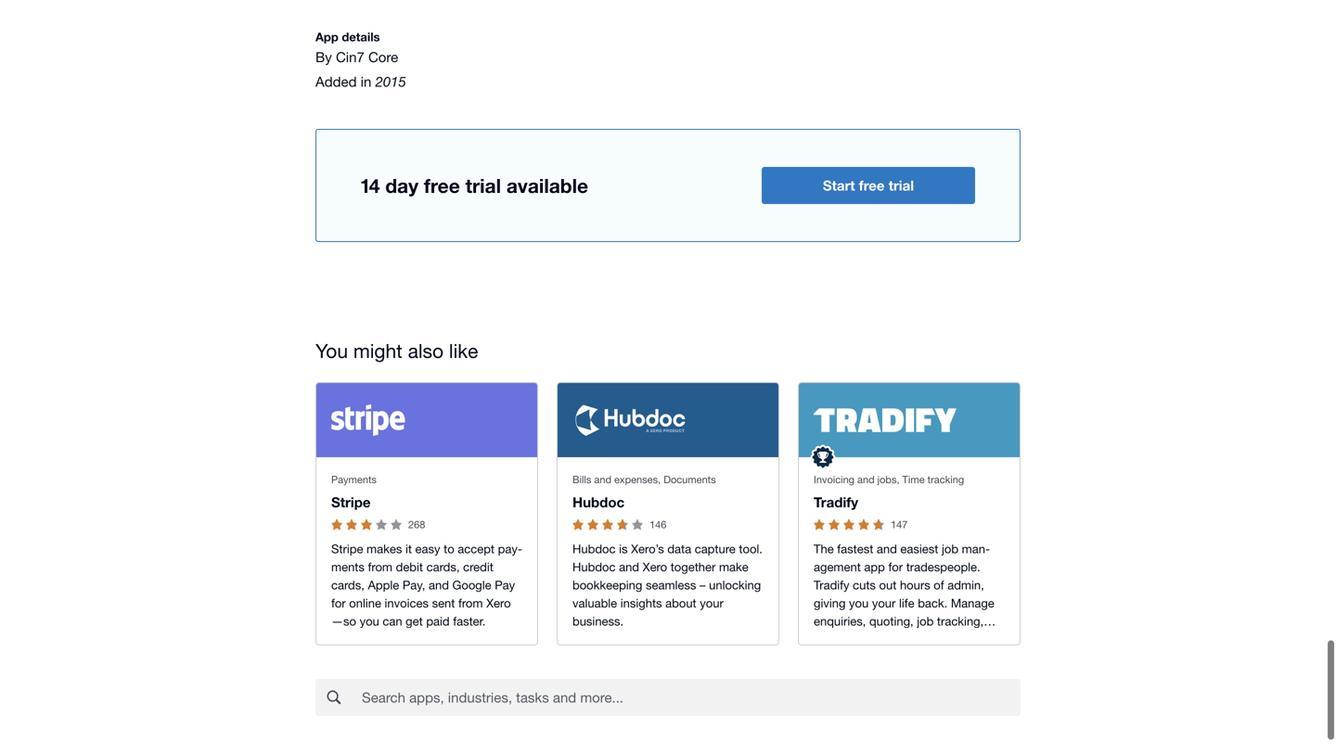 Task type: vqa. For each thing, say whether or not it's contained in the screenshot.
"EXPENSES"
no



Task type: locate. For each thing, give the bounding box(es) containing it.
xero inside stripe makes it easy to accept pay ments from debit cards, credit cards, apple pay, and google pay for online invoices sent from xero —so you can get paid faster.
[[486, 596, 511, 611]]

1 tradify from the top
[[814, 494, 858, 511]]

expenses,
[[614, 474, 661, 486]]

payments stripe
[[331, 474, 377, 511]]

core
[[368, 49, 398, 65]]

2 your from the left
[[872, 596, 896, 611]]

1 horizontal spatial your
[[872, 596, 896, 611]]

of
[[934, 578, 944, 592], [849, 669, 860, 683]]

hubdoc up the bookkeeping
[[572, 560, 616, 574]]

0 vertical spatial job
[[942, 542, 958, 556]]

your
[[700, 596, 724, 611], [872, 596, 896, 611]]

tradify down invoicing
[[814, 494, 858, 511]]

1 vertical spatial you
[[360, 614, 379, 629]]

makes
[[367, 542, 402, 556]]

0 vertical spatial in
[[361, 73, 371, 90]]

0 vertical spatial stripe
[[331, 494, 371, 511]]

trusted
[[900, 650, 940, 665]]

giving
[[814, 596, 846, 611]]

1 horizontal spatial in
[[983, 632, 997, 647]]

1 horizontal spatial cards,
[[426, 560, 460, 574]]

1 vertical spatial from
[[458, 596, 483, 611]]

for
[[888, 560, 903, 574], [331, 596, 346, 611]]

trial
[[465, 174, 501, 197], [889, 177, 914, 194]]

world.
[[814, 687, 847, 701]]

your inside the fastest and easiest job man agement app for tradespeople. tradify cuts out hours of admin, giving you your life back. manage enquiries, quoting, job tracking, staff management, timesheets, in voicing & more! trusted by thou sands of tradespeople around the world.
[[872, 596, 896, 611]]

from
[[368, 560, 392, 574], [458, 596, 483, 611]]

pay,
[[403, 578, 425, 592]]

for up —so
[[331, 596, 346, 611]]

stripe logo image
[[331, 405, 405, 436]]

featured app image
[[804, 439, 842, 476]]

and down "is"
[[619, 560, 639, 574]]

in up the thou
[[983, 632, 997, 647]]

bookkeeping
[[572, 578, 642, 592]]

start
[[823, 177, 855, 194]]

like
[[449, 340, 478, 362]]

0 horizontal spatial cards,
[[331, 578, 365, 592]]

stripe left "makes"
[[331, 542, 363, 556]]

1 horizontal spatial xero
[[643, 560, 667, 574]]

1 horizontal spatial you
[[849, 596, 869, 611]]

trial left available
[[465, 174, 501, 197]]

tradify
[[814, 494, 858, 511], [814, 578, 849, 592]]

debit
[[396, 560, 423, 574]]

free right start
[[859, 177, 885, 194]]

around
[[937, 669, 975, 683]]

from up the apple
[[368, 560, 392, 574]]

hours
[[900, 578, 930, 592]]

xero down pay
[[486, 596, 511, 611]]

trial right start
[[889, 177, 914, 194]]

quoting,
[[869, 614, 914, 629]]

1 vertical spatial hubdoc
[[572, 542, 616, 556]]

cuts
[[853, 578, 876, 592]]

jobs,
[[877, 474, 900, 486]]

you
[[849, 596, 869, 611], [360, 614, 379, 629]]

stripe makes it easy to accept pay ments from debit cards, credit cards, apple pay, and google pay for online invoices sent from xero —so you can get paid faster.
[[331, 542, 522, 629]]

1 vertical spatial cards,
[[331, 578, 365, 592]]

cards, down to at the bottom left of page
[[426, 560, 460, 574]]

xero's
[[631, 542, 664, 556]]

xero down the xero's
[[643, 560, 667, 574]]

0 horizontal spatial you
[[360, 614, 379, 629]]

1 vertical spatial stripe
[[331, 542, 363, 556]]

day
[[385, 174, 418, 197]]

in inside the fastest and easiest job man agement app for tradespeople. tradify cuts out hours of admin, giving you your life back. manage enquiries, quoting, job tracking, staff management, timesheets, in voicing & more! trusted by thou sands of tradespeople around the world.
[[983, 632, 997, 647]]

1 horizontal spatial job
[[942, 542, 958, 556]]

1 your from the left
[[700, 596, 724, 611]]

tradify up giving
[[814, 578, 849, 592]]

1 stripe from the top
[[331, 494, 371, 511]]

xero
[[643, 560, 667, 574], [486, 596, 511, 611]]

0 horizontal spatial for
[[331, 596, 346, 611]]

1 vertical spatial in
[[983, 632, 997, 647]]

bills and expenses, documents hubdoc
[[572, 474, 716, 511]]

stripe
[[331, 494, 371, 511], [331, 542, 363, 556]]

you down online
[[360, 614, 379, 629]]

xero inside the hubdoc is xero's data capture tool. hubdoc and xero together make bookkeeping seamless – unlocking valuable insights about your business.
[[643, 560, 667, 574]]

146
[[650, 519, 667, 531]]

your down the out
[[872, 596, 896, 611]]

0 vertical spatial of
[[934, 578, 944, 592]]

free right the day
[[424, 174, 460, 197]]

stripe inside payments stripe
[[331, 494, 371, 511]]

0 vertical spatial cards,
[[426, 560, 460, 574]]

data
[[667, 542, 691, 556]]

thou
[[960, 650, 989, 665]]

0 horizontal spatial trial
[[465, 174, 501, 197]]

app details by cin7 core added in 2015
[[315, 30, 406, 90]]

1 horizontal spatial free
[[859, 177, 885, 194]]

1 horizontal spatial for
[[888, 560, 903, 574]]

start free trial
[[823, 177, 914, 194]]

0 horizontal spatial of
[[849, 669, 860, 683]]

cards,
[[426, 560, 460, 574], [331, 578, 365, 592]]

the
[[814, 542, 834, 556]]

1 vertical spatial of
[[849, 669, 860, 683]]

business.
[[572, 614, 624, 629]]

0 horizontal spatial in
[[361, 73, 371, 90]]

and inside invoicing and jobs, time tracking tradify
[[857, 474, 875, 486]]

tradespeople.
[[906, 560, 980, 574]]

2 tradify from the top
[[814, 578, 849, 592]]

you inside the fastest and easiest job man agement app for tradespeople. tradify cuts out hours of admin, giving you your life back. manage enquiries, quoting, job tracking, staff management, timesheets, in voicing & more! trusted by thou sands of tradespeople around the world.
[[849, 596, 869, 611]]

and left jobs,
[[857, 474, 875, 486]]

of down 'tradespeople.'
[[934, 578, 944, 592]]

apple
[[368, 578, 399, 592]]

accept
[[458, 542, 495, 556]]

cards, up online
[[331, 578, 365, 592]]

0 vertical spatial for
[[888, 560, 903, 574]]

job down back.
[[917, 614, 934, 629]]

fastest
[[837, 542, 873, 556]]

of down &
[[849, 669, 860, 683]]

job
[[942, 542, 958, 556], [917, 614, 934, 629]]

cin7
[[336, 49, 364, 65]]

for up the out
[[888, 560, 903, 574]]

stripe down payments
[[331, 494, 371, 511]]

0 vertical spatial you
[[849, 596, 869, 611]]

tool.
[[739, 542, 763, 556]]

in inside the "app details by cin7 core added in 2015"
[[361, 73, 371, 90]]

–
[[700, 578, 706, 592]]

1 horizontal spatial trial
[[889, 177, 914, 194]]

0 horizontal spatial from
[[368, 560, 392, 574]]

0 vertical spatial xero
[[643, 560, 667, 574]]

hubdoc down 'bills'
[[572, 494, 625, 511]]

1 vertical spatial tradify
[[814, 578, 849, 592]]

0 vertical spatial hubdoc
[[572, 494, 625, 511]]

None search field
[[315, 679, 1021, 716]]

you inside stripe makes it easy to accept pay ments from debit cards, credit cards, apple pay, and google pay for online invoices sent from xero —so you can get paid faster.
[[360, 614, 379, 629]]

in
[[361, 73, 371, 90], [983, 632, 997, 647]]

hubdoc
[[572, 494, 625, 511], [572, 542, 616, 556], [572, 560, 616, 574]]

1 vertical spatial for
[[331, 596, 346, 611]]

0 horizontal spatial your
[[700, 596, 724, 611]]

hubdoc left "is"
[[572, 542, 616, 556]]

from down the google on the bottom left of page
[[458, 596, 483, 611]]

pay
[[498, 542, 522, 556]]

0 horizontal spatial free
[[424, 174, 460, 197]]

and right 'bills'
[[594, 474, 611, 486]]

and up app
[[877, 542, 897, 556]]

0 vertical spatial tradify
[[814, 494, 858, 511]]

and up sent
[[429, 578, 449, 592]]

the
[[979, 669, 996, 683]]

0 horizontal spatial xero
[[486, 596, 511, 611]]

your inside the hubdoc is xero's data capture tool. hubdoc and xero together make bookkeeping seamless – unlocking valuable insights about your business.
[[700, 596, 724, 611]]

in left 2015
[[361, 73, 371, 90]]

1 hubdoc from the top
[[572, 494, 625, 511]]

faster.
[[453, 614, 486, 629]]

and inside the hubdoc is xero's data capture tool. hubdoc and xero together make bookkeeping seamless – unlocking valuable insights about your business.
[[619, 560, 639, 574]]

job up 'tradespeople.'
[[942, 542, 958, 556]]

app
[[864, 560, 885, 574]]

you down "cuts"
[[849, 596, 869, 611]]

by
[[944, 650, 957, 665]]

2 vertical spatial hubdoc
[[572, 560, 616, 574]]

1 vertical spatial xero
[[486, 596, 511, 611]]

hubdoc link
[[572, 494, 625, 511]]

your down the –
[[700, 596, 724, 611]]

2 stripe from the top
[[331, 542, 363, 556]]

0 horizontal spatial job
[[917, 614, 934, 629]]

online
[[349, 596, 381, 611]]



Task type: describe. For each thing, give the bounding box(es) containing it.
get
[[406, 614, 423, 629]]

about
[[665, 596, 696, 611]]

tradify inside the fastest and easiest job man agement app for tradespeople. tradify cuts out hours of admin, giving you your life back. manage enquiries, quoting, job tracking, staff management, timesheets, in voicing & more! trusted by thou sands of tradespeople around the world.
[[814, 578, 849, 592]]

google
[[452, 578, 491, 592]]

1 vertical spatial job
[[917, 614, 934, 629]]

time
[[902, 474, 925, 486]]

life
[[899, 596, 914, 611]]

for inside stripe makes it easy to accept pay ments from debit cards, credit cards, apple pay, and google pay for online invoices sent from xero —so you can get paid faster.
[[331, 596, 346, 611]]

1 horizontal spatial of
[[934, 578, 944, 592]]

payments
[[331, 474, 377, 486]]

147
[[891, 519, 908, 531]]

added
[[315, 73, 357, 90]]

bills
[[572, 474, 591, 486]]

by
[[315, 49, 332, 65]]

ments
[[331, 542, 522, 574]]

timesheets,
[[918, 632, 980, 647]]

your for agement
[[872, 596, 896, 611]]

easiest
[[900, 542, 938, 556]]

you might also like
[[315, 340, 478, 362]]

tradify link
[[814, 494, 858, 511]]

credit
[[463, 560, 493, 574]]

sent
[[432, 596, 455, 611]]

can
[[383, 614, 402, 629]]

pay
[[495, 578, 515, 592]]

staff
[[814, 632, 837, 647]]

268
[[408, 519, 425, 531]]

is
[[619, 542, 628, 556]]

tradify logo image
[[814, 408, 957, 432]]

2015
[[375, 73, 406, 90]]

capture
[[695, 542, 736, 556]]

invoicing
[[814, 474, 855, 486]]

invoicing and jobs, time tracking tradify
[[814, 474, 964, 511]]

tradespeople
[[863, 669, 934, 683]]

hubdoc inside the bills and expenses, documents hubdoc
[[572, 494, 625, 511]]

also
[[408, 340, 444, 362]]

—so
[[331, 614, 356, 629]]

stripe inside stripe makes it easy to accept pay ments from debit cards, credit cards, apple pay, and google pay for online invoices sent from xero —so you can get paid faster.
[[331, 542, 363, 556]]

the fastest and easiest job man agement app for tradespeople. tradify cuts out hours of admin, giving you your life back. manage enquiries, quoting, job tracking, staff management, timesheets, in voicing & more! trusted by thou sands of tradespeople around the world.
[[814, 542, 997, 701]]

and inside stripe makes it easy to accept pay ments from debit cards, credit cards, apple pay, and google pay for online invoices sent from xero —so you can get paid faster.
[[429, 578, 449, 592]]

out
[[879, 578, 897, 592]]

unlocking
[[709, 578, 761, 592]]

and inside the fastest and easiest job man agement app for tradespeople. tradify cuts out hours of admin, giving you your life back. manage enquiries, quoting, job tracking, staff management, timesheets, in voicing & more! trusted by thou sands of tradespeople around the world.
[[877, 542, 897, 556]]

hubdoc is xero's data capture tool. hubdoc and xero together make bookkeeping seamless – unlocking valuable insights about your business.
[[572, 542, 763, 629]]

your for hubdoc
[[700, 596, 724, 611]]

for inside the fastest and easiest job man agement app for tradespeople. tradify cuts out hours of admin, giving you your life back. manage enquiries, quoting, job tracking, staff management, timesheets, in voicing & more! trusted by thou sands of tradespeople around the world.
[[888, 560, 903, 574]]

3 hubdoc from the top
[[572, 560, 616, 574]]

14 day free trial available
[[361, 174, 588, 197]]

paid
[[426, 614, 450, 629]]

Search apps, industries, tasks and more... field
[[360, 680, 1020, 715]]

and inside the bills and expenses, documents hubdoc
[[594, 474, 611, 486]]

valuable
[[572, 596, 617, 611]]

more!
[[866, 650, 897, 665]]

invoices
[[385, 596, 429, 611]]

admin,
[[948, 578, 984, 592]]

&
[[855, 650, 863, 665]]

voicing
[[814, 632, 997, 665]]

make
[[719, 560, 749, 574]]

might
[[353, 340, 402, 362]]

sands
[[814, 650, 989, 683]]

documents
[[664, 474, 716, 486]]

to
[[444, 542, 454, 556]]

enquiries,
[[814, 614, 866, 629]]

app
[[315, 30, 338, 44]]

tradify inside invoicing and jobs, time tracking tradify
[[814, 494, 858, 511]]

hubdoc logo image
[[572, 405, 688, 436]]

available
[[506, 174, 588, 197]]

seamless
[[646, 578, 696, 592]]

back.
[[918, 596, 948, 611]]

together
[[671, 560, 716, 574]]

manage
[[951, 596, 994, 611]]

management,
[[840, 632, 914, 647]]

agement
[[814, 542, 990, 574]]

you
[[315, 340, 348, 362]]

1 horizontal spatial from
[[458, 596, 483, 611]]

man
[[962, 542, 990, 556]]

stripe link
[[331, 494, 371, 511]]

2 hubdoc from the top
[[572, 542, 616, 556]]

start free trial link
[[762, 167, 975, 204]]

insights
[[621, 596, 662, 611]]

0 vertical spatial from
[[368, 560, 392, 574]]

details
[[342, 30, 380, 44]]

tracking,
[[937, 614, 984, 629]]

14
[[361, 174, 380, 197]]



